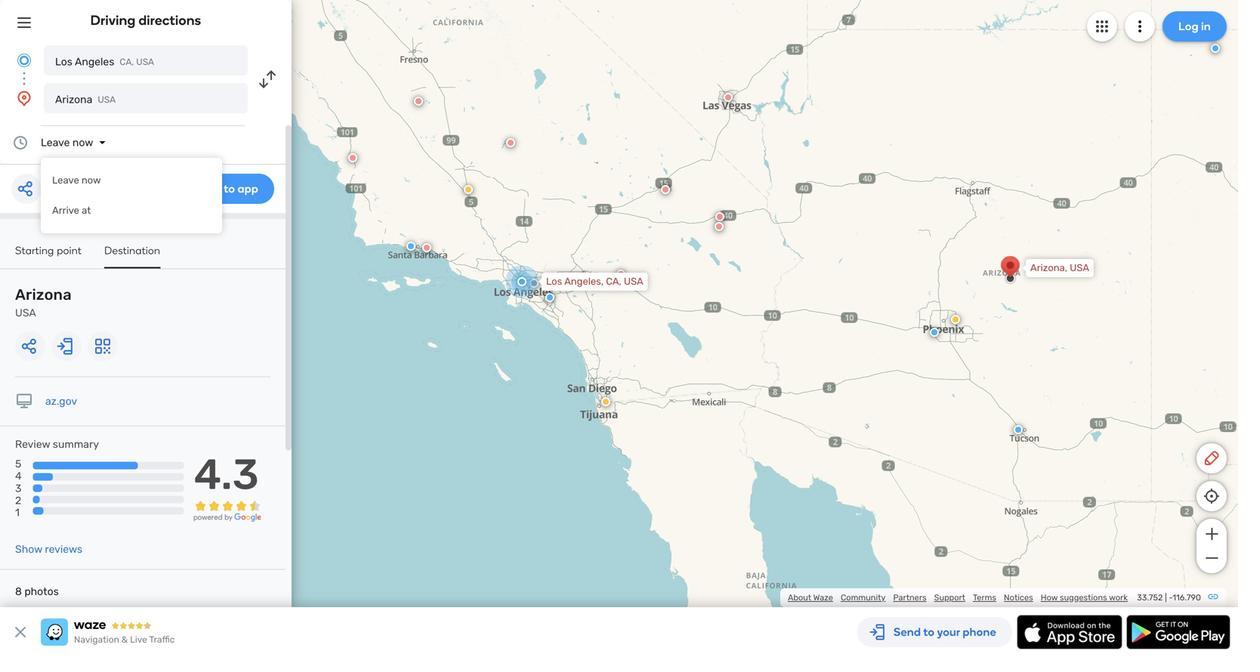Task type: locate. For each thing, give the bounding box(es) containing it.
0 vertical spatial police image
[[545, 293, 555, 302]]

0 vertical spatial ca,
[[120, 57, 134, 67]]

ca, for angeles,
[[606, 276, 622, 287]]

photos
[[24, 586, 59, 598]]

about waze community partners support terms notices how suggestions work
[[788, 593, 1128, 603]]

road closed image
[[414, 97, 423, 106], [506, 138, 515, 147], [348, 153, 357, 162], [715, 212, 725, 221], [715, 222, 724, 231], [617, 270, 626, 279]]

ca,
[[120, 57, 134, 67], [606, 276, 622, 287]]

usa down los angeles ca, usa on the left top of the page
[[98, 94, 116, 105]]

0 horizontal spatial police image
[[545, 293, 555, 302]]

now up 'leave now' option
[[72, 136, 93, 149]]

partners link
[[893, 593, 927, 603]]

2 horizontal spatial road closed image
[[724, 93, 733, 102]]

arizona usa down angeles
[[55, 93, 116, 106]]

now inside option
[[82, 175, 101, 186]]

2 vertical spatial police image
[[1014, 425, 1023, 434]]

los
[[55, 56, 72, 68], [546, 276, 562, 287]]

los angeles, ca, usa
[[546, 276, 644, 287]]

navigation & live traffic
[[74, 635, 175, 645]]

116.790
[[1173, 593, 1201, 603]]

leave up arrive
[[52, 175, 79, 186]]

angeles
[[75, 56, 114, 68]]

0 horizontal spatial hazard image
[[464, 185, 473, 194]]

1 horizontal spatial los
[[546, 276, 562, 287]]

now
[[72, 136, 93, 149], [82, 175, 101, 186]]

1 vertical spatial leave
[[52, 175, 79, 186]]

los angeles ca, usa
[[55, 56, 154, 68]]

0 vertical spatial leave now
[[41, 136, 93, 149]]

1 horizontal spatial road closed image
[[661, 185, 670, 194]]

waze
[[813, 593, 833, 603]]

support
[[934, 593, 966, 603]]

los left angeles
[[55, 56, 72, 68]]

usa down driving directions
[[136, 57, 154, 67]]

road closed image
[[724, 93, 733, 102], [661, 185, 670, 194], [422, 243, 431, 252]]

arizona usa down starting point button
[[15, 286, 72, 319]]

0 horizontal spatial los
[[55, 56, 72, 68]]

leave now
[[41, 136, 93, 149], [52, 175, 101, 186]]

1 horizontal spatial ca,
[[606, 276, 622, 287]]

computer image
[[15, 392, 33, 411]]

arizona down angeles
[[55, 93, 92, 106]]

3
[[15, 482, 21, 495]]

ca, right angeles,
[[606, 276, 622, 287]]

5 4 3 2 1
[[15, 458, 22, 519]]

4
[[15, 470, 22, 483]]

ca, for angeles
[[120, 57, 134, 67]]

0 vertical spatial los
[[55, 56, 72, 68]]

leave now up arrive at
[[52, 175, 101, 186]]

support link
[[934, 593, 966, 603]]

arizona
[[55, 93, 92, 106], [15, 286, 72, 304]]

ca, right angeles
[[120, 57, 134, 67]]

1 vertical spatial leave now
[[52, 175, 101, 186]]

leave
[[41, 136, 70, 149], [52, 175, 79, 186]]

0 horizontal spatial road closed image
[[422, 243, 431, 252]]

8
[[15, 586, 22, 598]]

0 vertical spatial leave
[[41, 136, 70, 149]]

destination button
[[104, 244, 160, 269]]

community link
[[841, 593, 886, 603]]

leave right clock image
[[41, 136, 70, 149]]

8 photos
[[15, 586, 59, 598]]

how
[[1041, 593, 1058, 603]]

leave now right clock image
[[41, 136, 93, 149]]

at
[[82, 205, 91, 216]]

police image
[[406, 242, 416, 251]]

az.gov link
[[45, 395, 77, 408]]

5
[[15, 458, 21, 470]]

about waze link
[[788, 593, 833, 603]]

0 horizontal spatial ca,
[[120, 57, 134, 67]]

starting point button
[[15, 244, 82, 267]]

community
[[841, 593, 886, 603]]

notices link
[[1004, 593, 1033, 603]]

accident image
[[530, 279, 539, 288]]

police image
[[545, 293, 555, 302], [930, 328, 939, 337], [1014, 425, 1023, 434]]

1 vertical spatial ca,
[[606, 276, 622, 287]]

los for angeles
[[55, 56, 72, 68]]

current location image
[[15, 51, 33, 70]]

review summary
[[15, 438, 99, 451]]

terms
[[973, 593, 997, 603]]

33.752 | -116.790
[[1137, 593, 1201, 603]]

1 vertical spatial now
[[82, 175, 101, 186]]

4.3
[[194, 450, 259, 500]]

usa down starting point button
[[15, 307, 36, 319]]

1 vertical spatial hazard image
[[951, 315, 960, 324]]

2
[[15, 494, 21, 507]]

usa
[[136, 57, 154, 67], [98, 94, 116, 105], [1070, 262, 1090, 274], [624, 276, 644, 287], [15, 307, 36, 319]]

|
[[1165, 593, 1167, 603]]

los right accident image
[[546, 276, 562, 287]]

1 horizontal spatial police image
[[930, 328, 939, 337]]

ca, inside los angeles ca, usa
[[120, 57, 134, 67]]

live
[[130, 635, 147, 645]]

1 vertical spatial arizona usa
[[15, 286, 72, 319]]

leave inside option
[[52, 175, 79, 186]]

arrive at
[[52, 205, 91, 216]]

hazard image
[[464, 185, 473, 194], [951, 315, 960, 324]]

now up at
[[82, 175, 101, 186]]

1 vertical spatial los
[[546, 276, 562, 287]]

hazard image
[[601, 397, 610, 406]]

arizona down starting point button
[[15, 286, 72, 304]]

clock image
[[11, 134, 29, 152]]

notices
[[1004, 593, 1033, 603]]

33.752
[[1137, 593, 1163, 603]]

show reviews
[[15, 543, 82, 556]]

2 vertical spatial road closed image
[[422, 243, 431, 252]]

arizona usa
[[55, 93, 116, 106], [15, 286, 72, 319]]

2 horizontal spatial police image
[[1014, 425, 1023, 434]]



Task type: vqa. For each thing, say whether or not it's contained in the screenshot.
Los Angeles CA, USA
yes



Task type: describe. For each thing, give the bounding box(es) containing it.
los for angeles,
[[546, 276, 562, 287]]

leave now option
[[41, 165, 222, 196]]

angeles,
[[564, 276, 604, 287]]

leave now inside option
[[52, 175, 101, 186]]

suggestions
[[1060, 593, 1107, 603]]

about
[[788, 593, 812, 603]]

destination
[[104, 244, 160, 257]]

1 vertical spatial police image
[[930, 328, 939, 337]]

starting
[[15, 244, 54, 257]]

show
[[15, 543, 42, 556]]

driving
[[90, 12, 136, 28]]

0 vertical spatial arizona
[[55, 93, 92, 106]]

review
[[15, 438, 50, 451]]

point
[[57, 244, 82, 257]]

arrive at option
[[41, 196, 222, 226]]

usa inside los angeles ca, usa
[[136, 57, 154, 67]]

1
[[15, 507, 20, 519]]

driving directions
[[90, 12, 201, 28]]

navigation
[[74, 635, 119, 645]]

&
[[121, 635, 128, 645]]

1 horizontal spatial hazard image
[[951, 315, 960, 324]]

arrive
[[52, 205, 79, 216]]

zoom in image
[[1202, 525, 1221, 543]]

0 vertical spatial hazard image
[[464, 185, 473, 194]]

x image
[[11, 623, 29, 641]]

0 vertical spatial road closed image
[[724, 93, 733, 102]]

partners
[[893, 593, 927, 603]]

0 vertical spatial now
[[72, 136, 93, 149]]

usa right angeles,
[[624, 276, 644, 287]]

work
[[1109, 593, 1128, 603]]

zoom out image
[[1202, 549, 1221, 567]]

how suggestions work link
[[1041, 593, 1128, 603]]

terms link
[[973, 593, 997, 603]]

arizona,
[[1031, 262, 1068, 274]]

reviews
[[45, 543, 82, 556]]

starting point
[[15, 244, 82, 257]]

usa right arizona,
[[1070, 262, 1090, 274]]

pencil image
[[1203, 450, 1221, 468]]

summary
[[53, 438, 99, 451]]

link image
[[1207, 591, 1219, 603]]

1 vertical spatial road closed image
[[661, 185, 670, 194]]

directions
[[139, 12, 201, 28]]

traffic
[[149, 635, 175, 645]]

-
[[1169, 593, 1173, 603]]

0 vertical spatial arizona usa
[[55, 93, 116, 106]]

1 vertical spatial arizona
[[15, 286, 72, 304]]

location image
[[15, 89, 33, 107]]

az.gov
[[45, 395, 77, 408]]

arizona, usa
[[1031, 262, 1090, 274]]



